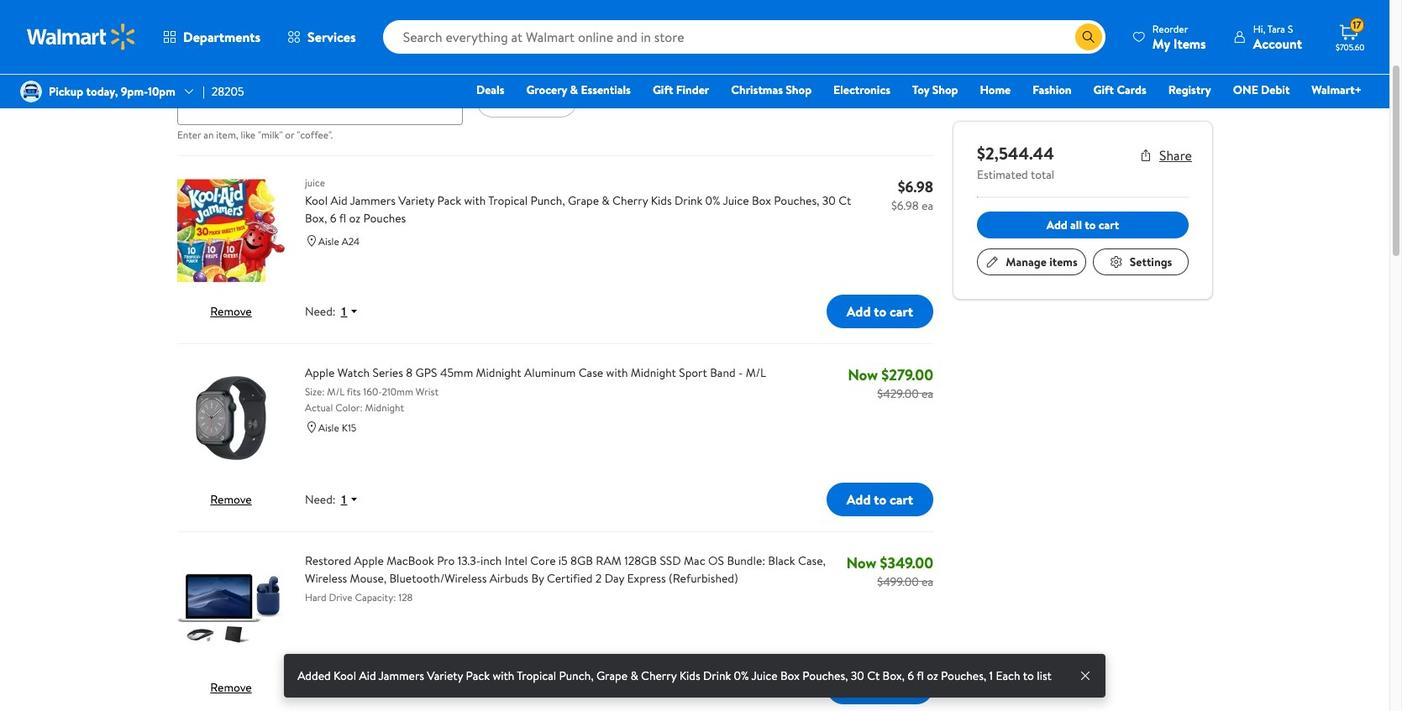 Task type: locate. For each thing, give the bounding box(es) containing it.
2 remove from the top
[[210, 492, 252, 509]]

cherry inside the juice kool aid jammers variety pack with tropical punch, grape & cherry kids drink 0% juice box pouches, 30 ct box, 6 fl oz pouches
[[613, 193, 648, 210]]

0 horizontal spatial pack
[[438, 193, 461, 210]]

1 horizontal spatial juice
[[752, 668, 778, 685]]

1 button
[[336, 304, 366, 320]]

add to cart for $279.00
[[847, 491, 913, 509]]

drink inside the juice kool aid jammers variety pack with tropical punch, grape & cherry kids drink 0% juice box pouches, 30 ct box, 6 fl oz pouches
[[675, 193, 703, 210]]

1 vertical spatial kids
[[680, 668, 701, 685]]

1 horizontal spatial shop
[[933, 82, 958, 98]]

2 horizontal spatial with
[[606, 365, 628, 382]]

grape inside the juice kool aid jammers variety pack with tropical punch, grape & cherry kids drink 0% juice box pouches, 30 ct box, 6 fl oz pouches
[[568, 193, 599, 210]]

shop
[[786, 82, 812, 98], [933, 82, 958, 98]]

pack
[[438, 193, 461, 210], [466, 668, 490, 685]]

0 vertical spatial pack
[[438, 193, 461, 210]]

0% for juice kool aid jammers variety pack with tropical punch, grape & cherry kids drink 0% juice box pouches, 30 ct box, 6 fl oz pouches
[[706, 193, 721, 210]]

oz for pouches
[[349, 210, 361, 227]]

0% inside the juice kool aid jammers variety pack with tropical punch, grape & cherry kids drink 0% juice box pouches, 30 ct box, 6 fl oz pouches
[[706, 193, 721, 210]]

series
[[373, 365, 403, 382]]

fl inside the juice kool aid jammers variety pack with tropical punch, grape & cherry kids drink 0% juice box pouches, 30 ct box, 6 fl oz pouches
[[339, 210, 346, 227]]

1 vertical spatial ct
[[867, 668, 880, 685]]

1 vertical spatial jammers
[[379, 668, 424, 685]]

enter
[[177, 128, 201, 142]]

tropical inside the juice kool aid jammers variety pack with tropical punch, grape & cherry kids drink 0% juice box pouches, 30 ct box, 6 fl oz pouches
[[489, 193, 528, 210]]

an left item,
[[204, 128, 214, 142]]

$705.60
[[1336, 41, 1365, 53]]

variety inside the juice kool aid jammers variety pack with tropical punch, grape & cherry kids drink 0% juice box pouches, 30 ct box, 6 fl oz pouches
[[399, 193, 435, 210]]

0 horizontal spatial fl
[[339, 210, 346, 227]]

midnight right 45mm
[[476, 365, 522, 382]]

a24
[[342, 235, 360, 249]]

midnight down 160- in the bottom of the page
[[365, 401, 404, 415]]

0 vertical spatial grape
[[568, 193, 599, 210]]

0 vertical spatial punch,
[[531, 193, 565, 210]]

0 horizontal spatial 0%
[[706, 193, 721, 210]]

item
[[216, 58, 239, 75]]

0 horizontal spatial box,
[[305, 210, 327, 227]]

128gb
[[625, 553, 657, 570]]

0 vertical spatial 30
[[823, 193, 836, 210]]

0 vertical spatial add to cart button
[[827, 295, 934, 329]]

oz for pouches,
[[927, 668, 938, 685]]

1 need: from the top
[[305, 304, 336, 321]]

pickup today, 9pm-10pm
[[49, 83, 176, 100]]

pouches, for added kool aid jammers variety pack with tropical punch, grape & cherry kids drink 0% juice box pouches, 30 ct box, 6 fl oz pouches, 1 each to list
[[803, 668, 848, 685]]

now
[[848, 365, 878, 386], [847, 553, 877, 574]]

fl
[[339, 210, 346, 227], [917, 668, 924, 685]]

3 ea from the top
[[922, 574, 934, 591]]

remove button
[[210, 304, 252, 321], [210, 492, 252, 509], [210, 680, 252, 697]]

1 horizontal spatial 0%
[[734, 668, 749, 685]]

kids for pouches
[[651, 193, 672, 210]]

pack for added
[[466, 668, 490, 685]]

aid inside the juice kool aid jammers variety pack with tropical punch, grape & cherry kids drink 0% juice box pouches, 30 ct box, 6 fl oz pouches
[[331, 193, 348, 210]]

cherry for pouches
[[613, 193, 648, 210]]

m/l right -
[[746, 365, 766, 382]]

hi,
[[1254, 21, 1266, 36]]

gift left finder
[[653, 82, 673, 98]]

128
[[399, 591, 413, 605]]

walmart+ link
[[1305, 81, 1370, 99]]

punch,
[[531, 193, 565, 210], [559, 668, 594, 685]]

0 horizontal spatial 30
[[823, 193, 836, 210]]

close image
[[1079, 669, 1092, 683]]

add to cart button for $279.00
[[827, 484, 934, 517]]

1 for now $279.00
[[341, 494, 347, 507]]

& inside the juice kool aid jammers variety pack with tropical punch, grape & cherry kids drink 0% juice box pouches, 30 ct box, 6 fl oz pouches
[[602, 193, 610, 210]]

1 horizontal spatial 30
[[851, 668, 865, 685]]

1 vertical spatial an
[[204, 128, 214, 142]]

0 vertical spatial box
[[752, 193, 771, 210]]

bluetooth/wireless
[[390, 571, 487, 588]]

sort
[[779, 2, 804, 20]]

0 horizontal spatial gift
[[653, 82, 673, 98]]

pack inside the juice kool aid jammers variety pack with tropical punch, grape & cherry kids drink 0% juice box pouches, 30 ct box, 6 fl oz pouches
[[438, 193, 461, 210]]

0 vertical spatial cherry
[[613, 193, 648, 210]]

enter an item, like "milk" or "coffee".
[[177, 128, 333, 142]]

1
[[341, 305, 347, 319], [341, 494, 347, 507], [990, 668, 993, 685]]

 image
[[20, 81, 42, 103]]

0 horizontal spatial kids
[[651, 193, 672, 210]]

0 horizontal spatial ct
[[839, 193, 851, 210]]

0 horizontal spatial shop
[[786, 82, 812, 98]]

kool for added
[[334, 668, 356, 685]]

tropical for juice
[[489, 193, 528, 210]]

added
[[298, 668, 331, 685]]

2 vertical spatial list
[[1037, 668, 1052, 685]]

1 vertical spatial add to cart button
[[827, 484, 934, 517]]

1 button
[[336, 493, 366, 508]]

30 for juice kool aid jammers variety pack with tropical punch, grape & cherry kids drink 0% juice box pouches, 30 ct box, 6 fl oz pouches
[[823, 193, 836, 210]]

m/l
[[746, 365, 766, 382], [327, 385, 345, 400]]

Walmart Site-Wide search field
[[383, 20, 1106, 54]]

1 shop from the left
[[786, 82, 812, 98]]

one debit
[[1233, 82, 1290, 98]]

1 horizontal spatial list
[[540, 92, 557, 110]]

2 ea from the top
[[922, 386, 934, 403]]

0 vertical spatial aid
[[331, 193, 348, 210]]

aid right added
[[359, 668, 376, 685]]

apple up the size:
[[305, 365, 335, 382]]

sport
[[679, 365, 707, 382]]

shop inside christmas shop link
[[786, 82, 812, 98]]

1 vertical spatial 6
[[908, 668, 914, 685]]

box inside the juice kool aid jammers variety pack with tropical punch, grape & cherry kids drink 0% juice box pouches, 30 ct box, 6 fl oz pouches
[[752, 193, 771, 210]]

0 vertical spatial 1
[[341, 305, 347, 319]]

by
[[808, 2, 822, 20]]

1 horizontal spatial box,
[[883, 668, 905, 685]]

1 horizontal spatial oz
[[927, 668, 938, 685]]

drink for pouches
[[675, 193, 703, 210]]

pack for juice
[[438, 193, 461, 210]]

punch, for added
[[559, 668, 594, 685]]

now inside now $349.00 $499.00 ea
[[847, 553, 877, 574]]

2 add to cart from the top
[[847, 491, 913, 509]]

items
[[1050, 254, 1078, 271]]

1 horizontal spatial aid
[[359, 668, 376, 685]]

ct for juice kool aid jammers variety pack with tropical punch, grape & cherry kids drink 0% juice box pouches, 30 ct box, 6 fl oz pouches
[[839, 193, 851, 210]]

1 vertical spatial grape
[[597, 668, 628, 685]]

juice for juice kool aid jammers variety pack with tropical punch, grape & cherry kids drink 0% juice box pouches, 30 ct box, 6 fl oz pouches
[[723, 193, 749, 210]]

0 vertical spatial 0%
[[706, 193, 721, 210]]

1 horizontal spatial apple
[[354, 553, 384, 570]]

oz left each
[[927, 668, 938, 685]]

apple up mouse,
[[354, 553, 384, 570]]

remove
[[210, 304, 252, 321], [210, 492, 252, 509], [210, 680, 252, 697]]

1 add to cart from the top
[[847, 303, 913, 321]]

1 horizontal spatial &
[[602, 193, 610, 210]]

1 inside dropdown button
[[341, 305, 347, 319]]

2 vertical spatial add to cart button
[[827, 672, 934, 705]]

6
[[330, 210, 337, 227], [908, 668, 914, 685]]

midnight
[[476, 365, 522, 382], [631, 365, 676, 382], [365, 401, 404, 415]]

punch, inside the juice kool aid jammers variety pack with tropical punch, grape & cherry kids drink 0% juice box pouches, 30 ct box, 6 fl oz pouches
[[531, 193, 565, 210]]

0% for added kool aid jammers variety pack with tropical punch, grape & cherry kids drink 0% juice box pouches, 30 ct box, 6 fl oz pouches, 1 each to list
[[734, 668, 749, 685]]

gift left 'cards'
[[1094, 82, 1114, 98]]

kool inside the juice kool aid jammers variety pack with tropical punch, grape & cherry kids drink 0% juice box pouches, 30 ct box, 6 fl oz pouches
[[305, 193, 328, 210]]

shop inside toy shop link
[[933, 82, 958, 98]]

45mm
[[440, 365, 473, 382]]

juice kool aid jammers variety pack with tropical punch, grape & cherry kids drink 0% juice box pouches, 30 ct box, 6 fl oz pouches
[[305, 176, 851, 227]]

0 horizontal spatial aid
[[331, 193, 348, 210]]

shop right christmas
[[786, 82, 812, 98]]

oz inside the juice kool aid jammers variety pack with tropical punch, grape & cherry kids drink 0% juice box pouches, 30 ct box, 6 fl oz pouches
[[349, 210, 361, 227]]

0 vertical spatial ea
[[922, 198, 934, 215]]

3 add to cart button from the top
[[827, 672, 934, 705]]

3 add to cart from the top
[[847, 679, 913, 698]]

13.3-
[[458, 553, 481, 570]]

0 horizontal spatial 6
[[330, 210, 337, 227]]

aisle left k15
[[319, 421, 339, 436]]

1 vertical spatial need:
[[305, 492, 336, 509]]

to inside button
[[1085, 217, 1096, 234]]

3 remove button from the top
[[210, 680, 252, 697]]

0 vertical spatial remove button
[[210, 304, 252, 321]]

0 horizontal spatial box
[[752, 193, 771, 210]]

an for add
[[201, 58, 213, 75]]

box,
[[305, 210, 327, 227], [883, 668, 905, 685]]

aid up aisle a24
[[331, 193, 348, 210]]

add
[[177, 58, 198, 75], [497, 92, 521, 110], [1047, 217, 1068, 234], [847, 303, 871, 321], [847, 491, 871, 509], [847, 679, 871, 698]]

1 left each
[[990, 668, 993, 685]]

an left item
[[201, 58, 213, 75]]

0 vertical spatial &
[[570, 82, 578, 98]]

kool
[[305, 193, 328, 210], [334, 668, 356, 685]]

remove button for $6.98
[[210, 304, 252, 321]]

shop for toy shop
[[933, 82, 958, 98]]

1 vertical spatial tropical
[[517, 668, 556, 685]]

1 horizontal spatial 6
[[908, 668, 914, 685]]

10pm
[[148, 83, 176, 100]]

shop right toy
[[933, 82, 958, 98]]

0 horizontal spatial &
[[570, 82, 578, 98]]

pouches, inside the juice kool aid jammers variety pack with tropical punch, grape & cherry kids drink 0% juice box pouches, 30 ct box, 6 fl oz pouches
[[774, 193, 820, 210]]

0 vertical spatial jammers
[[350, 193, 396, 210]]

1 horizontal spatial kids
[[680, 668, 701, 685]]

$349.00
[[880, 553, 934, 574]]

0 vertical spatial kids
[[651, 193, 672, 210]]

0 vertical spatial juice
[[723, 193, 749, 210]]

ea inside $6.98 $6.98 ea
[[922, 198, 934, 215]]

0 vertical spatial fl
[[339, 210, 346, 227]]

now for now $349.00
[[847, 553, 877, 574]]

2 remove button from the top
[[210, 492, 252, 509]]

1 vertical spatial 30
[[851, 668, 865, 685]]

ea inside now $349.00 $499.00 ea
[[922, 574, 934, 591]]

toy shop link
[[905, 81, 966, 99]]

fl for pouches,
[[917, 668, 924, 685]]

fits
[[347, 385, 361, 400]]

add inside add all to cart button
[[1047, 217, 1068, 234]]

0 vertical spatial an
[[201, 58, 213, 75]]

0 vertical spatial aisle
[[319, 235, 339, 249]]

aisle left a24
[[319, 235, 339, 249]]

2 vertical spatial remove
[[210, 680, 252, 697]]

bundle:
[[727, 553, 766, 570]]

add to cart button
[[827, 295, 934, 329], [827, 484, 934, 517], [827, 672, 934, 705]]

shop for christmas shop
[[786, 82, 812, 98]]

with inside the juice kool aid jammers variety pack with tropical punch, grape & cherry kids drink 0% juice box pouches, 30 ct box, 6 fl oz pouches
[[464, 193, 486, 210]]

apple inside apple watch series 8 gps 45mm midnight aluminum case with midnight sport band - m/l size: m/l fits 160-210mm wrist actual color: midnight
[[305, 365, 335, 382]]

0%
[[706, 193, 721, 210], [734, 668, 749, 685]]

0 vertical spatial m/l
[[746, 365, 766, 382]]

mouse,
[[350, 571, 387, 588]]

0 horizontal spatial oz
[[349, 210, 361, 227]]

1 inside popup button
[[341, 494, 347, 507]]

1 vertical spatial aid
[[359, 668, 376, 685]]

1 vertical spatial oz
[[927, 668, 938, 685]]

1 remove button from the top
[[210, 304, 252, 321]]

6 inside the juice kool aid jammers variety pack with tropical punch, grape & cherry kids drink 0% juice box pouches, 30 ct box, 6 fl oz pouches
[[330, 210, 337, 227]]

8gb
[[571, 553, 593, 570]]

case,
[[798, 553, 826, 570]]

ct inside the juice kool aid jammers variety pack with tropical punch, grape & cherry kids drink 0% juice box pouches, 30 ct box, 6 fl oz pouches
[[839, 193, 851, 210]]

cart for now $279.00
[[890, 491, 913, 509]]

drink
[[675, 193, 703, 210], [703, 668, 731, 685]]

electronics link
[[826, 81, 898, 99]]

deals link
[[469, 81, 512, 99]]

|
[[202, 83, 205, 100]]

remove button for now $349.00
[[210, 680, 252, 697]]

ct
[[839, 193, 851, 210], [867, 668, 880, 685]]

remove button for now $279.00
[[210, 492, 252, 509]]

1 vertical spatial fl
[[917, 668, 924, 685]]

2 vertical spatial need:
[[305, 680, 336, 697]]

jammers up pouches
[[350, 193, 396, 210]]

services button
[[274, 17, 369, 57]]

box
[[752, 193, 771, 210], [781, 668, 800, 685]]

28205
[[212, 83, 244, 100]]

midnight left sport
[[631, 365, 676, 382]]

grape
[[568, 193, 599, 210], [597, 668, 628, 685]]

3 need: from the top
[[305, 680, 336, 697]]

apple inside restored apple macbook pro 13.3-inch intel core i5 8gb ram 128gb ssd mac os bundle: black case, wireless mouse, bluetooth/wireless airbuds by certified 2 day express (refurbished) hard drive capacity: 128
[[354, 553, 384, 570]]

2 aisle from the top
[[319, 421, 339, 436]]

band
[[710, 365, 736, 382]]

0 vertical spatial list
[[282, 58, 297, 75]]

aisle k15
[[319, 421, 357, 436]]

0 vertical spatial remove
[[210, 304, 252, 321]]

1 horizontal spatial kool
[[334, 668, 356, 685]]

1 vertical spatial ea
[[922, 386, 934, 403]]

ct for added kool aid jammers variety pack with tropical punch, grape & cherry kids drink 0% juice box pouches, 30 ct box, 6 fl oz pouches, 1 each to list
[[867, 668, 880, 685]]

by
[[531, 571, 544, 588]]

0 vertical spatial with
[[464, 193, 486, 210]]

0 vertical spatial kool
[[305, 193, 328, 210]]

1 up watch
[[341, 305, 347, 319]]

today,
[[86, 83, 118, 100]]

gift for gift cards
[[1094, 82, 1114, 98]]

1 vertical spatial 0%
[[734, 668, 749, 685]]

0 vertical spatial tropical
[[489, 193, 528, 210]]

1 vertical spatial pack
[[466, 668, 490, 685]]

1 vertical spatial &
[[602, 193, 610, 210]]

& for added
[[631, 668, 638, 685]]

christmas shop
[[731, 82, 812, 98]]

6 for pouches
[[330, 210, 337, 227]]

1 horizontal spatial fl
[[917, 668, 924, 685]]

kool right added
[[334, 668, 356, 685]]

ram
[[596, 553, 622, 570]]

1 vertical spatial cherry
[[641, 668, 677, 685]]

1 add to cart button from the top
[[827, 295, 934, 329]]

add to cart for $349.00
[[847, 679, 913, 698]]

with
[[464, 193, 486, 210], [606, 365, 628, 382], [493, 668, 515, 685]]

now left $279.00
[[848, 365, 878, 386]]

jammers down 128
[[379, 668, 424, 685]]

juice for added kool aid jammers variety pack with tropical punch, grape & cherry kids drink 0% juice box pouches, 30 ct box, 6 fl oz pouches, 1 each to list
[[752, 668, 778, 685]]

jammers for added
[[379, 668, 424, 685]]

1 remove from the top
[[210, 304, 252, 321]]

variety for juice
[[399, 193, 435, 210]]

0 vertical spatial need:
[[305, 304, 336, 321]]

juice inside the juice kool aid jammers variety pack with tropical punch, grape & cherry kids drink 0% juice box pouches, 30 ct box, 6 fl oz pouches
[[723, 193, 749, 210]]

now left $499.00
[[847, 553, 877, 574]]

1 for $6.98
[[341, 305, 347, 319]]

2 vertical spatial remove button
[[210, 680, 252, 697]]

1 vertical spatial now
[[847, 553, 877, 574]]

m/l left fits
[[327, 385, 345, 400]]

watch
[[338, 365, 370, 382]]

punch, for juice
[[531, 193, 565, 210]]

oz up a24
[[349, 210, 361, 227]]

1 horizontal spatial gift
[[1094, 82, 1114, 98]]

1 aisle from the top
[[319, 235, 339, 249]]

1 vertical spatial remove
[[210, 492, 252, 509]]

0 vertical spatial now
[[848, 365, 878, 386]]

2 add to cart button from the top
[[827, 484, 934, 517]]

apple watch series 8 gps 45mm midnight aluminum case with midnight sport band - m/l link
[[305, 365, 845, 383]]

now inside "now $279.00 $429.00 ea"
[[848, 365, 878, 386]]

an
[[201, 58, 213, 75], [204, 128, 214, 142]]

cart for now $349.00
[[890, 679, 913, 698]]

2 shop from the left
[[933, 82, 958, 98]]

1 vertical spatial variety
[[427, 668, 463, 685]]

kool down juice
[[305, 193, 328, 210]]

1 vertical spatial 1
[[341, 494, 347, 507]]

remove for now $279.00
[[210, 492, 252, 509]]

christmas
[[731, 82, 783, 98]]

actual
[[305, 401, 333, 415]]

0 vertical spatial variety
[[399, 193, 435, 210]]

1 up 'restored'
[[341, 494, 347, 507]]

box, inside the juice kool aid jammers variety pack with tropical punch, grape & cherry kids drink 0% juice box pouches, 30 ct box, 6 fl oz pouches
[[305, 210, 327, 227]]

2 need: from the top
[[305, 492, 336, 509]]

1 ea from the top
[[922, 198, 934, 215]]

2 gift from the left
[[1094, 82, 1114, 98]]

toy shop
[[913, 82, 958, 98]]

30 inside the juice kool aid jammers variety pack with tropical punch, grape & cherry kids drink 0% juice box pouches, 30 ct box, 6 fl oz pouches
[[823, 193, 836, 210]]

3 remove from the top
[[210, 680, 252, 697]]

juice
[[723, 193, 749, 210], [752, 668, 778, 685]]

kids inside the juice kool aid jammers variety pack with tropical punch, grape & cherry kids drink 0% juice box pouches, 30 ct box, 6 fl oz pouches
[[651, 193, 672, 210]]

2 vertical spatial with
[[493, 668, 515, 685]]

departments button
[[150, 17, 274, 57]]

kool for juice
[[305, 193, 328, 210]]

0 horizontal spatial apple
[[305, 365, 335, 382]]

express
[[627, 571, 666, 588]]

30 for added kool aid jammers variety pack with tropical punch, grape & cherry kids drink 0% juice box pouches, 30 ct box, 6 fl oz pouches, 1 each to list
[[851, 668, 865, 685]]

1 gift from the left
[[653, 82, 673, 98]]

1 vertical spatial apple
[[354, 553, 384, 570]]

ea inside "now $279.00 $429.00 ea"
[[922, 386, 934, 403]]

2 vertical spatial 1
[[990, 668, 993, 685]]

one
[[1233, 82, 1259, 98]]

list inside the add to list button
[[540, 92, 557, 110]]

jammers inside the juice kool aid jammers variety pack with tropical punch, grape & cherry kids drink 0% juice box pouches, 30 ct box, 6 fl oz pouches
[[350, 193, 396, 210]]

1 vertical spatial drink
[[703, 668, 731, 685]]

1 vertical spatial add to cart
[[847, 491, 913, 509]]

1 vertical spatial box
[[781, 668, 800, 685]]

add all to cart button
[[977, 212, 1189, 239]]

0 vertical spatial ct
[[839, 193, 851, 210]]



Task type: vqa. For each thing, say whether or not it's contained in the screenshot.
Price when purchased online
no



Task type: describe. For each thing, give the bounding box(es) containing it.
reorder
[[1153, 21, 1189, 36]]

17
[[1353, 18, 1362, 32]]

gift finder link
[[645, 81, 717, 99]]

manage items button
[[977, 249, 1087, 276]]

2 horizontal spatial list
[[1037, 668, 1052, 685]]

160-
[[363, 385, 382, 400]]

size:
[[305, 385, 325, 400]]

inch
[[481, 553, 502, 570]]

pro
[[437, 553, 455, 570]]

pouches, for juice kool aid jammers variety pack with tropical punch, grape & cherry kids drink 0% juice box pouches, 30 ct box, 6 fl oz pouches
[[774, 193, 820, 210]]

day
[[605, 571, 624, 588]]

| 28205
[[202, 83, 244, 100]]

gps
[[416, 365, 437, 382]]

hi, tara s account
[[1254, 21, 1303, 53]]

9pm-
[[121, 83, 148, 100]]

Add an item to your list text field
[[177, 78, 463, 126]]

all
[[1071, 217, 1082, 234]]

item,
[[216, 128, 238, 142]]

aisle a24
[[319, 235, 360, 249]]

restored
[[305, 553, 351, 570]]

pickup
[[49, 83, 83, 100]]

aisle for aisle k15
[[319, 421, 339, 436]]

departments
[[183, 28, 261, 46]]

now for now $279.00
[[848, 365, 878, 386]]

toy
[[913, 82, 930, 98]]

pouches
[[363, 210, 406, 227]]

Search search field
[[383, 20, 1106, 54]]

share button
[[1140, 146, 1193, 165]]

"coffee".
[[297, 128, 333, 142]]

registry
[[1169, 82, 1212, 98]]

walmart image
[[27, 24, 136, 50]]

christmas shop link
[[724, 81, 819, 99]]

gift finder
[[653, 82, 710, 98]]

2 horizontal spatial midnight
[[631, 365, 676, 382]]

drink for pouches,
[[703, 668, 731, 685]]

aluminum
[[524, 365, 576, 382]]

with for added
[[493, 668, 515, 685]]

add to cart for $6.98
[[847, 303, 913, 321]]

total
[[1031, 166, 1055, 183]]

reorder my items
[[1153, 21, 1207, 53]]

add to list
[[497, 92, 557, 110]]

0 horizontal spatial m/l
[[327, 385, 345, 400]]

cart for $6.98
[[890, 303, 913, 321]]

aisle for aisle a24
[[319, 235, 339, 249]]

0 horizontal spatial list
[[282, 58, 297, 75]]

to inside button
[[524, 92, 536, 110]]

grape for pouches
[[568, 193, 599, 210]]

add inside button
[[497, 92, 521, 110]]

grocery & essentials
[[526, 82, 631, 98]]

intel
[[505, 553, 528, 570]]

os
[[708, 553, 724, 570]]

settings button
[[1093, 249, 1189, 276]]

$6.98 $6.98 ea
[[892, 177, 934, 215]]

box for added kool aid jammers variety pack with tropical punch, grape & cherry kids drink 0% juice box pouches, 30 ct box, 6 fl oz pouches, 1 each to list
[[781, 668, 800, 685]]

need: for now $279.00
[[305, 492, 336, 509]]

juice
[[305, 176, 325, 190]]

apple watch series 8 gps 45mm midnight aluminum case with midnight sport band - m/l size: m/l fits 160-210mm wrist actual color: midnight
[[305, 365, 766, 415]]

added kool aid jammers variety pack with tropical punch, grape & cherry kids drink 0% juice box pouches, 30 ct box, 6 fl oz pouches, 1 each to list
[[298, 668, 1052, 685]]

& for juice
[[602, 193, 610, 210]]

now $279.00 $429.00 ea
[[848, 365, 934, 403]]

home link
[[973, 81, 1019, 99]]

aid for added
[[359, 668, 376, 685]]

1 horizontal spatial midnight
[[476, 365, 522, 382]]

debit
[[1262, 82, 1290, 98]]

search icon image
[[1082, 30, 1096, 44]]

k15
[[342, 421, 357, 436]]

kids for pouches,
[[680, 668, 701, 685]]

each
[[996, 668, 1021, 685]]

gift cards link
[[1086, 81, 1154, 99]]

essentials
[[581, 82, 631, 98]]

black
[[768, 553, 796, 570]]

restored apple macbook pro 13.3-inch intel core i5 8gb ram 128gb ssd mac os bundle: black case, wireless mouse, bluetooth/wireless airbuds by certified 2 day express (refurbished) hard drive capacity: 128
[[305, 553, 826, 605]]

manage items
[[1006, 254, 1078, 271]]

6 for pouches,
[[908, 668, 914, 685]]

macbook
[[387, 553, 434, 570]]

$499.00
[[878, 574, 919, 591]]

items
[[1174, 34, 1207, 53]]

your
[[256, 58, 279, 75]]

add to cart button for $349.00
[[827, 672, 934, 705]]

box, for pouches
[[305, 210, 327, 227]]

tropical for added
[[517, 668, 556, 685]]

with inside apple watch series 8 gps 45mm midnight aluminum case with midnight sport band - m/l size: m/l fits 160-210mm wrist actual color: midnight
[[606, 365, 628, 382]]

$2,544.44
[[977, 142, 1055, 165]]

settings
[[1130, 254, 1173, 271]]

variety for added
[[427, 668, 463, 685]]

gift for gift finder
[[653, 82, 673, 98]]

account
[[1254, 34, 1303, 53]]

manage
[[1006, 254, 1047, 271]]

an for enter
[[204, 128, 214, 142]]

walmart+
[[1312, 82, 1362, 98]]

core
[[531, 553, 556, 570]]

$279.00
[[882, 365, 934, 386]]

2
[[596, 571, 602, 588]]

airbuds
[[490, 571, 529, 588]]

one debit link
[[1226, 81, 1298, 99]]

fl for pouches
[[339, 210, 346, 227]]

gift cards
[[1094, 82, 1147, 98]]

-
[[739, 365, 743, 382]]

grape for pouches,
[[597, 668, 628, 685]]

my
[[1153, 34, 1171, 53]]

aid for juice
[[331, 193, 348, 210]]

0 horizontal spatial midnight
[[365, 401, 404, 415]]

remove for now $349.00
[[210, 680, 252, 697]]

1 horizontal spatial m/l
[[746, 365, 766, 382]]

"milk"
[[258, 128, 283, 142]]

or
[[285, 128, 294, 142]]

add to list button
[[476, 84, 578, 118]]

add to cart button for $6.98
[[827, 295, 934, 329]]

$2,544.44 estimated total
[[977, 142, 1055, 183]]

home
[[980, 82, 1011, 98]]

ea for $349.00
[[922, 574, 934, 591]]

box, for pouches,
[[883, 668, 905, 685]]

box for juice kool aid jammers variety pack with tropical punch, grape & cherry kids drink 0% juice box pouches, 30 ct box, 6 fl oz pouches
[[752, 193, 771, 210]]

services
[[308, 28, 356, 46]]

jammers for juice
[[350, 193, 396, 210]]

remove for $6.98
[[210, 304, 252, 321]]

with for juice
[[464, 193, 486, 210]]

tara
[[1268, 21, 1286, 36]]

grocery & essentials link
[[519, 81, 639, 99]]

need: for $6.98
[[305, 304, 336, 321]]

share
[[1160, 146, 1193, 165]]

cherry for pouches,
[[641, 668, 677, 685]]

wrist
[[416, 385, 439, 400]]

ea for $279.00
[[922, 386, 934, 403]]



